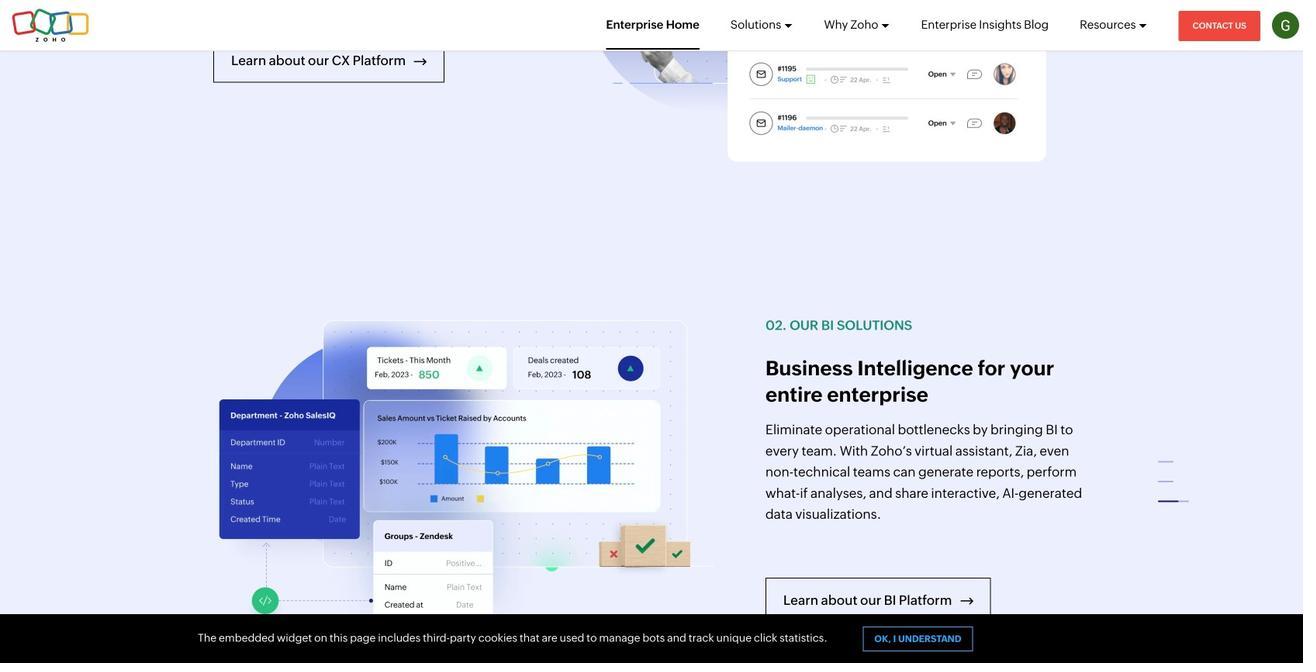 Task type: describe. For each thing, give the bounding box(es) containing it.
gary orlando image
[[1273, 12, 1300, 39]]



Task type: locate. For each thing, give the bounding box(es) containing it.
tab list
[[1153, 448, 1199, 536]]

zoho enterprise logo image
[[12, 8, 89, 42]]

1 vertical spatial our customer solutions image
[[213, 315, 718, 658]]

tab panel
[[766, 356, 1091, 525]]

0 vertical spatial our customer solutions image
[[586, 0, 1091, 163]]

our customer solutions image
[[586, 0, 1091, 163], [213, 315, 718, 658]]



Task type: vqa. For each thing, say whether or not it's contained in the screenshot.
your in 'Widgets SDK and seamlessly embed them in your account's native interface.'
no



